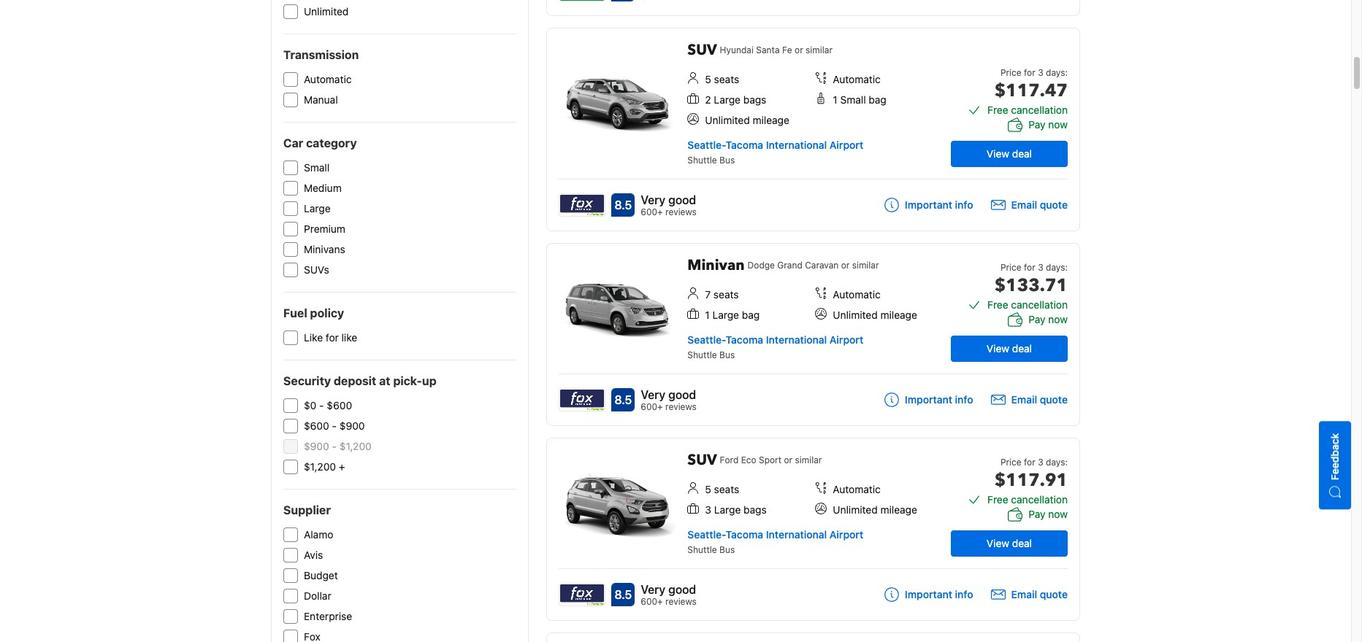 Task type: locate. For each thing, give the bounding box(es) containing it.
2 vertical spatial deal
[[1012, 538, 1032, 550]]

2 now from the top
[[1048, 313, 1068, 326]]

suv left ford
[[688, 451, 717, 470]]

8.5 element for $117.47
[[612, 194, 635, 217]]

2 5 seats from the top
[[705, 484, 739, 496]]

info
[[955, 199, 973, 211], [955, 394, 973, 406], [955, 589, 973, 601]]

1 vertical spatial mileage
[[880, 309, 917, 321]]

pay down $117.47
[[1029, 118, 1046, 131]]

2 large bags
[[705, 93, 766, 106]]

security deposit at pick-up
[[283, 375, 437, 388]]

5 seats for $117.91
[[705, 484, 739, 496]]

3 email quote button from the top
[[991, 588, 1068, 603]]

view down $117.91
[[987, 538, 1009, 550]]

2 vertical spatial important info button
[[884, 588, 973, 603]]

seattle- down 2
[[688, 139, 726, 151]]

$900 - $1,200
[[304, 440, 372, 453]]

2 vertical spatial unlimited mileage
[[833, 504, 917, 516]]

2 very good 600+ reviews from the top
[[641, 389, 697, 413]]

8.5
[[615, 199, 632, 212], [615, 394, 632, 407], [615, 589, 632, 602]]

3 seattle-tacoma international airport shuttle bus from the top
[[688, 529, 863, 556]]

view deal button
[[951, 141, 1068, 167], [951, 336, 1068, 362], [951, 531, 1068, 557]]

tacoma down the 1 large bag
[[726, 334, 763, 346]]

unlimited mileage for $133.71
[[833, 309, 917, 321]]

3 email quote from the top
[[1011, 589, 1068, 601]]

or inside suv hyundai santa fe or similar
[[795, 45, 803, 56]]

days: inside 'price for 3 days: $117.91'
[[1046, 457, 1068, 468]]

1 pay now from the top
[[1029, 118, 1068, 131]]

2 vertical spatial very good 600+ reviews
[[641, 584, 697, 608]]

seattle-tacoma international airport button down the 1 large bag
[[688, 334, 863, 346]]

seats up 3 large bags
[[714, 484, 739, 496]]

now down $133.71
[[1048, 313, 1068, 326]]

bags down suv ford eco sport or similar
[[744, 504, 767, 516]]

view deal button down $133.71
[[951, 336, 1068, 362]]

0 vertical spatial very good 600+ reviews
[[641, 194, 697, 218]]

view deal button down $117.91
[[951, 531, 1068, 557]]

2 days: from the top
[[1046, 262, 1068, 273]]

info for $133.71
[[955, 394, 973, 406]]

email quote button for $133.71
[[991, 393, 1068, 408]]

seats for $117.91
[[714, 484, 739, 496]]

1 vertical spatial email
[[1011, 394, 1037, 406]]

1 vertical spatial quote
[[1040, 394, 1068, 406]]

free down $117.47
[[988, 104, 1008, 116]]

3 pay from the top
[[1029, 508, 1046, 521]]

3 quote from the top
[[1040, 589, 1068, 601]]

seattle-tacoma international airport shuttle bus for $117.91
[[688, 529, 863, 556]]

similar
[[806, 45, 833, 56], [852, 260, 879, 271], [795, 455, 822, 466]]

free
[[988, 104, 1008, 116], [988, 299, 1008, 311], [988, 494, 1008, 506]]

view deal
[[987, 148, 1032, 160], [987, 343, 1032, 355], [987, 538, 1032, 550]]

0 vertical spatial important
[[905, 199, 952, 211]]

large for $117.47
[[714, 93, 741, 106]]

2 vertical spatial free
[[988, 494, 1008, 506]]

1 horizontal spatial small
[[840, 93, 866, 106]]

0 vertical spatial free cancellation
[[988, 104, 1068, 116]]

ford
[[720, 455, 739, 466]]

pay
[[1029, 118, 1046, 131], [1029, 313, 1046, 326], [1029, 508, 1046, 521]]

5 up 3 large bags
[[705, 484, 711, 496]]

1 pay from the top
[[1029, 118, 1046, 131]]

1 vertical spatial view
[[987, 343, 1009, 355]]

0 vertical spatial cancellation
[[1011, 104, 1068, 116]]

1 seattle-tacoma international airport button from the top
[[688, 139, 863, 151]]

1 view deal from the top
[[987, 148, 1032, 160]]

3 for $117.47
[[1038, 67, 1043, 78]]

similar inside suv ford eco sport or similar
[[795, 455, 822, 466]]

3 free from the top
[[988, 494, 1008, 506]]

email quote button
[[991, 198, 1068, 213], [991, 393, 1068, 408], [991, 588, 1068, 603]]

seattle-tacoma international airport button for $117.47
[[688, 139, 863, 151]]

or right the 'sport'
[[784, 455, 793, 466]]

bus
[[719, 155, 735, 166], [719, 350, 735, 361], [719, 545, 735, 556]]

2 vertical spatial view
[[987, 538, 1009, 550]]

3 8.5 from the top
[[615, 589, 632, 602]]

2 horizontal spatial or
[[841, 260, 850, 271]]

3 inside 'price for 3 days: $117.91'
[[1038, 457, 1043, 468]]

600+
[[641, 207, 663, 218], [641, 402, 663, 413], [641, 597, 663, 608]]

1 vertical spatial cancellation
[[1011, 299, 1068, 311]]

2 airport from the top
[[830, 334, 863, 346]]

deal for $117.91
[[1012, 538, 1032, 550]]

3 cancellation from the top
[[1011, 494, 1068, 506]]

2 suv from the top
[[688, 451, 717, 470]]

large down 7 seats on the right of the page
[[712, 309, 739, 321]]

similar for $133.71
[[852, 260, 879, 271]]

2 vertical spatial days:
[[1046, 457, 1068, 468]]

very good 600+ reviews for $117.91
[[641, 584, 697, 608]]

1 vertical spatial seattle-tacoma international airport button
[[688, 334, 863, 346]]

2 vertical spatial very
[[641, 584, 665, 597]]

free for $133.71
[[988, 299, 1008, 311]]

1 vertical spatial $600
[[304, 420, 329, 432]]

seattle- down the 1 large bag
[[688, 334, 726, 346]]

price inside price for 3 days: $133.71
[[1001, 262, 1022, 273]]

0 horizontal spatial 1
[[705, 309, 710, 321]]

pay now for $117.47
[[1029, 118, 1068, 131]]

1 email quote from the top
[[1011, 199, 1068, 211]]

1 very from the top
[[641, 194, 665, 207]]

3 view deal button from the top
[[951, 531, 1068, 557]]

seattle-tacoma international airport shuttle bus down 3 large bags
[[688, 529, 863, 556]]

8.5 for $133.71
[[615, 394, 632, 407]]

3 seattle- from the top
[[688, 529, 726, 541]]

free down $117.91
[[988, 494, 1008, 506]]

seattle-tacoma international airport shuttle bus
[[688, 139, 863, 166], [688, 334, 863, 361], [688, 529, 863, 556]]

2 vertical spatial airport
[[830, 529, 863, 541]]

1 vertical spatial $900
[[304, 440, 329, 453]]

3 pay now from the top
[[1029, 508, 1068, 521]]

0 vertical spatial customer rating 8.5 very good element
[[641, 191, 697, 209]]

large for $117.91
[[714, 504, 741, 516]]

view deal down $133.71
[[987, 343, 1032, 355]]

international for $133.71
[[766, 334, 827, 346]]

1 vertical spatial seattle-tacoma international airport shuttle bus
[[688, 334, 863, 361]]

2 price from the top
[[1001, 262, 1022, 273]]

or inside minivan dodge grand caravan or similar
[[841, 260, 850, 271]]

3 international from the top
[[766, 529, 827, 541]]

days: inside price for 3 days: $133.71
[[1046, 262, 1068, 273]]

2 important info from the top
[[905, 394, 973, 406]]

3 shuttle from the top
[[688, 545, 717, 556]]

view for $117.91
[[987, 538, 1009, 550]]

price inside 'price for 3 days: $117.91'
[[1001, 457, 1022, 468]]

1 very good 600+ reviews from the top
[[641, 194, 697, 218]]

1 email quote button from the top
[[991, 198, 1068, 213]]

$0
[[304, 400, 317, 412]]

3 price from the top
[[1001, 457, 1022, 468]]

2 good from the top
[[668, 389, 696, 402]]

2 important from the top
[[905, 394, 952, 406]]

0 vertical spatial unlimited mileage
[[705, 114, 789, 126]]

0 vertical spatial email quote
[[1011, 199, 1068, 211]]

8.5 for $117.47
[[615, 199, 632, 212]]

2 vertical spatial mileage
[[880, 504, 917, 516]]

2 supplied by fox image from the top
[[560, 389, 605, 411]]

deal down $117.91
[[1012, 538, 1032, 550]]

2 vertical spatial free cancellation
[[988, 494, 1068, 506]]

days: up $117.91
[[1046, 457, 1068, 468]]

for inside 'price for 3 days: $117.91'
[[1024, 457, 1036, 468]]

view deal button for $117.47
[[951, 141, 1068, 167]]

1 email from the top
[[1011, 199, 1037, 211]]

or for $117.47
[[795, 45, 803, 56]]

price up $117.91
[[1001, 457, 1022, 468]]

1 vertical spatial days:
[[1046, 262, 1068, 273]]

seattle- for $117.91
[[688, 529, 726, 541]]

$117.91
[[995, 469, 1068, 493]]

bus for $117.91
[[719, 545, 735, 556]]

like for like
[[304, 332, 357, 344]]

$1,200 up +
[[339, 440, 372, 453]]

or
[[795, 45, 803, 56], [841, 260, 850, 271], [784, 455, 793, 466]]

0 vertical spatial -
[[319, 400, 324, 412]]

$1,200 left +
[[304, 461, 336, 473]]

or right caravan on the right top of page
[[841, 260, 850, 271]]

good for $133.71
[[668, 389, 696, 402]]

2 vertical spatial quote
[[1040, 589, 1068, 601]]

days:
[[1046, 67, 1068, 78], [1046, 262, 1068, 273], [1046, 457, 1068, 468]]

8.5 element
[[612, 194, 635, 217], [612, 389, 635, 412], [612, 584, 635, 607]]

1 vertical spatial good
[[668, 389, 696, 402]]

0 vertical spatial product card group
[[547, 28, 1085, 232]]

2 shuttle from the top
[[688, 350, 717, 361]]

price up $133.71
[[1001, 262, 1022, 273]]

2 seattle-tacoma international airport shuttle bus from the top
[[688, 334, 863, 361]]

caravan
[[805, 260, 839, 271]]

3 seattle-tacoma international airport button from the top
[[688, 529, 863, 541]]

1 vertical spatial free
[[988, 299, 1008, 311]]

unlimited mileage for $117.91
[[833, 504, 917, 516]]

1 5 from the top
[[705, 73, 711, 85]]

international
[[766, 139, 827, 151], [766, 334, 827, 346], [766, 529, 827, 541]]

seats for $117.47
[[714, 73, 739, 85]]

bag for 1 large bag
[[742, 309, 760, 321]]

car
[[283, 137, 303, 150]]

large down ford
[[714, 504, 741, 516]]

view down $133.71
[[987, 343, 1009, 355]]

1 vertical spatial 600+
[[641, 402, 663, 413]]

important for $117.91
[[905, 589, 952, 601]]

1 vertical spatial shuttle
[[688, 350, 717, 361]]

tacoma for $117.47
[[726, 139, 763, 151]]

2 info from the top
[[955, 394, 973, 406]]

deal down $117.47
[[1012, 148, 1032, 160]]

2 vertical spatial 8.5
[[615, 589, 632, 602]]

view deal down $117.91
[[987, 538, 1032, 550]]

tacoma down 2 large bags
[[726, 139, 763, 151]]

free cancellation for $133.71
[[988, 299, 1068, 311]]

0 vertical spatial bag
[[869, 93, 887, 106]]

shuttle down 2
[[688, 155, 717, 166]]

cancellation down $133.71
[[1011, 299, 1068, 311]]

important
[[905, 199, 952, 211], [905, 394, 952, 406], [905, 589, 952, 601]]

1 vertical spatial pay now
[[1029, 313, 1068, 326]]

2 vertical spatial now
[[1048, 508, 1068, 521]]

shuttle down 3 large bags
[[688, 545, 717, 556]]

minivans
[[304, 243, 345, 256]]

supplier
[[283, 504, 331, 517]]

2 email quote from the top
[[1011, 394, 1068, 406]]

seattle-tacoma international airport button down 3 large bags
[[688, 529, 863, 541]]

3 inside price for 3 days: $133.71
[[1038, 262, 1043, 273]]

bags right 2
[[743, 93, 766, 106]]

1 important info button from the top
[[884, 198, 973, 213]]

similar right caravan on the right top of page
[[852, 260, 879, 271]]

like
[[341, 332, 357, 344]]

1
[[833, 93, 838, 106], [705, 309, 710, 321]]

customer rating 8.5 very good element
[[641, 191, 697, 209], [641, 386, 697, 404], [641, 581, 697, 599]]

3 up $117.91
[[1038, 457, 1043, 468]]

now down $117.91
[[1048, 508, 1068, 521]]

1 vertical spatial supplied by fox image
[[560, 389, 605, 411]]

600+ for $133.71
[[641, 402, 663, 413]]

0 horizontal spatial small
[[304, 161, 330, 174]]

3 reviews from the top
[[665, 597, 697, 608]]

2 bus from the top
[[719, 350, 735, 361]]

reviews for $117.47
[[665, 207, 697, 218]]

for up $117.91
[[1024, 457, 1036, 468]]

important info for $117.91
[[905, 589, 973, 601]]

+
[[339, 461, 345, 473]]

3 up $133.71
[[1038, 262, 1043, 273]]

- right $0
[[319, 400, 324, 412]]

0 vertical spatial seattle-tacoma international airport shuttle bus
[[688, 139, 863, 166]]

mileage
[[753, 114, 789, 126], [880, 309, 917, 321], [880, 504, 917, 516]]

bus down 2 large bags
[[719, 155, 735, 166]]

1 cancellation from the top
[[1011, 104, 1068, 116]]

2 5 from the top
[[705, 484, 711, 496]]

similar right fe
[[806, 45, 833, 56]]

1 horizontal spatial $900
[[339, 420, 365, 432]]

seats right 7
[[714, 288, 739, 301]]

unlimited mileage
[[705, 114, 789, 126], [833, 309, 917, 321], [833, 504, 917, 516]]

0 vertical spatial bags
[[743, 93, 766, 106]]

free cancellation
[[988, 104, 1068, 116], [988, 299, 1068, 311], [988, 494, 1068, 506]]

7
[[705, 288, 711, 301]]

suvs
[[304, 264, 329, 276]]

2 customer rating 8.5 very good element from the top
[[641, 386, 697, 404]]

0 vertical spatial days:
[[1046, 67, 1068, 78]]

price inside price for 3 days: $117.47
[[1001, 67, 1022, 78]]

0 vertical spatial important info button
[[884, 198, 973, 213]]

days: up $133.71
[[1046, 262, 1068, 273]]

for inside price for 3 days: $117.47
[[1024, 67, 1036, 78]]

$600 up $600 - $900
[[327, 400, 352, 412]]

cancellation down $117.47
[[1011, 104, 1068, 116]]

suv
[[688, 40, 717, 60], [688, 451, 717, 470]]

3 info from the top
[[955, 589, 973, 601]]

seattle-tacoma international airport shuttle bus for $117.47
[[688, 139, 863, 166]]

view deal down $117.47
[[987, 148, 1032, 160]]

0 vertical spatial quote
[[1040, 199, 1068, 211]]

quote
[[1040, 199, 1068, 211], [1040, 394, 1068, 406], [1040, 589, 1068, 601]]

$1,200
[[339, 440, 372, 453], [304, 461, 336, 473]]

1 price from the top
[[1001, 67, 1022, 78]]

very good 600+ reviews
[[641, 194, 697, 218], [641, 389, 697, 413], [641, 584, 697, 608]]

0 vertical spatial international
[[766, 139, 827, 151]]

3 now from the top
[[1048, 508, 1068, 521]]

free cancellation down $117.91
[[988, 494, 1068, 506]]

0 vertical spatial very
[[641, 194, 665, 207]]

similar inside minivan dodge grand caravan or similar
[[852, 260, 879, 271]]

similar inside suv hyundai santa fe or similar
[[806, 45, 833, 56]]

price for $117.47
[[1001, 67, 1022, 78]]

feedback
[[1329, 434, 1341, 481]]

mileage for $133.71
[[880, 309, 917, 321]]

2 vertical spatial email quote
[[1011, 589, 1068, 601]]

seattle-tacoma international airport button for $133.71
[[688, 334, 863, 346]]

2 view deal from the top
[[987, 343, 1032, 355]]

supplied by fox image
[[560, 194, 605, 216], [560, 389, 605, 411], [560, 584, 605, 606]]

1 suv from the top
[[688, 40, 717, 60]]

2 free from the top
[[988, 299, 1008, 311]]

3 free cancellation from the top
[[988, 494, 1068, 506]]

2 tacoma from the top
[[726, 334, 763, 346]]

1 now from the top
[[1048, 118, 1068, 131]]

free cancellation down $133.71
[[988, 299, 1068, 311]]

sport
[[759, 455, 782, 466]]

pay for $117.47
[[1029, 118, 1046, 131]]

1 vertical spatial important
[[905, 394, 952, 406]]

cancellation down $117.91
[[1011, 494, 1068, 506]]

1 view from the top
[[987, 148, 1009, 160]]

shuttle for $133.71
[[688, 350, 717, 361]]

3 important from the top
[[905, 589, 952, 601]]

email for $117.91
[[1011, 589, 1037, 601]]

important info button
[[884, 198, 973, 213], [884, 393, 973, 408], [884, 588, 973, 603]]

3 important info button from the top
[[884, 588, 973, 603]]

2 vertical spatial 600+
[[641, 597, 663, 608]]

product card group
[[547, 28, 1085, 232], [547, 243, 1085, 427], [547, 438, 1085, 622]]

1 vertical spatial $1,200
[[304, 461, 336, 473]]

1 customer rating 8.5 very good element from the top
[[641, 191, 697, 209]]

5
[[705, 73, 711, 85], [705, 484, 711, 496]]

3 inside price for 3 days: $117.47
[[1038, 67, 1043, 78]]

$900 up "$1,200 +"
[[304, 440, 329, 453]]

2 vertical spatial view deal
[[987, 538, 1032, 550]]

0 vertical spatial 8.5
[[615, 199, 632, 212]]

0 vertical spatial similar
[[806, 45, 833, 56]]

bus down 3 large bags
[[719, 545, 735, 556]]

2 vertical spatial customer rating 8.5 very good element
[[641, 581, 697, 599]]

0 vertical spatial 5
[[705, 73, 711, 85]]

days: for $117.47
[[1046, 67, 1068, 78]]

2 vertical spatial cancellation
[[1011, 494, 1068, 506]]

0 vertical spatial free
[[988, 104, 1008, 116]]

free cancellation for $117.91
[[988, 494, 1068, 506]]

2 email from the top
[[1011, 394, 1037, 406]]

2 pay from the top
[[1029, 313, 1046, 326]]

1 bus from the top
[[719, 155, 735, 166]]

automatic
[[304, 73, 352, 85], [833, 73, 881, 85], [833, 288, 881, 301], [833, 484, 881, 496]]

2 email quote button from the top
[[991, 393, 1068, 408]]

2 vertical spatial -
[[332, 440, 337, 453]]

for left like
[[326, 332, 339, 344]]

customer rating 8.5 very good element for $117.47
[[641, 191, 697, 209]]

or right fe
[[795, 45, 803, 56]]

1 tacoma from the top
[[726, 139, 763, 151]]

1 vertical spatial email quote button
[[991, 393, 1068, 408]]

3 deal from the top
[[1012, 538, 1032, 550]]

similar for $117.91
[[795, 455, 822, 466]]

suv left hyundai
[[688, 40, 717, 60]]

enterprise
[[304, 611, 352, 623]]

seattle-
[[688, 139, 726, 151], [688, 334, 726, 346], [688, 529, 726, 541]]

manual
[[304, 93, 338, 106]]

product card group containing $117.47
[[547, 28, 1085, 232]]

grand
[[777, 260, 803, 271]]

3 airport from the top
[[830, 529, 863, 541]]

1 airport from the top
[[830, 139, 863, 151]]

0 vertical spatial shuttle
[[688, 155, 717, 166]]

bag for 1 small bag
[[869, 93, 887, 106]]

email quote for $117.47
[[1011, 199, 1068, 211]]

2 vertical spatial info
[[955, 589, 973, 601]]

deal
[[1012, 148, 1032, 160], [1012, 343, 1032, 355], [1012, 538, 1032, 550]]

1 vertical spatial very good 600+ reviews
[[641, 389, 697, 413]]

3
[[1038, 67, 1043, 78], [1038, 262, 1043, 273], [1038, 457, 1043, 468], [705, 504, 711, 516]]

2 quote from the top
[[1040, 394, 1068, 406]]

3 up $117.47
[[1038, 67, 1043, 78]]

1 free from the top
[[988, 104, 1008, 116]]

price up $117.47
[[1001, 67, 1022, 78]]

seattle-tacoma international airport shuttle bus down 2 large bags
[[688, 139, 863, 166]]

- up $900 - $1,200
[[332, 420, 337, 432]]

3 for $117.91
[[1038, 457, 1043, 468]]

deal down $133.71
[[1012, 343, 1032, 355]]

1 view deal button from the top
[[951, 141, 1068, 167]]

1 vertical spatial info
[[955, 394, 973, 406]]

2 reviews from the top
[[665, 402, 697, 413]]

seattle- down 3 large bags
[[688, 529, 726, 541]]

tacoma
[[726, 139, 763, 151], [726, 334, 763, 346], [726, 529, 763, 541]]

for inside price for 3 days: $133.71
[[1024, 262, 1036, 273]]

2 vertical spatial tacoma
[[726, 529, 763, 541]]

1 reviews from the top
[[665, 207, 697, 218]]

or for $133.71
[[841, 260, 850, 271]]

pay now down $117.47
[[1029, 118, 1068, 131]]

3 8.5 element from the top
[[612, 584, 635, 607]]

large down medium
[[304, 202, 331, 215]]

days: up $117.47
[[1046, 67, 1068, 78]]

days: inside price for 3 days: $117.47
[[1046, 67, 1068, 78]]

1 8.5 from the top
[[615, 199, 632, 212]]

0 horizontal spatial $1,200
[[304, 461, 336, 473]]

pay now down $117.91
[[1029, 508, 1068, 521]]

pay for $117.91
[[1029, 508, 1046, 521]]

pay now down $133.71
[[1029, 313, 1068, 326]]

5 up 2
[[705, 73, 711, 85]]

2 8.5 element from the top
[[612, 389, 635, 412]]

2 vertical spatial pay now
[[1029, 508, 1068, 521]]

important info
[[905, 199, 973, 211], [905, 394, 973, 406], [905, 589, 973, 601]]

good
[[668, 194, 696, 207], [668, 389, 696, 402], [668, 584, 696, 597]]

free cancellation down $117.47
[[988, 104, 1068, 116]]

0 horizontal spatial bag
[[742, 309, 760, 321]]

-
[[319, 400, 324, 412], [332, 420, 337, 432], [332, 440, 337, 453]]

$900 up $900 - $1,200
[[339, 420, 365, 432]]

free down $133.71
[[988, 299, 1008, 311]]

$133.71
[[995, 274, 1068, 298]]

seats up 2 large bags
[[714, 73, 739, 85]]

1 deal from the top
[[1012, 148, 1032, 160]]

0 vertical spatial email
[[1011, 199, 1037, 211]]

1 vertical spatial bag
[[742, 309, 760, 321]]

2 vertical spatial email quote button
[[991, 588, 1068, 603]]

3 bus from the top
[[719, 545, 735, 556]]

now down $117.47
[[1048, 118, 1068, 131]]

2 product card group from the top
[[547, 243, 1085, 427]]

7 seats
[[705, 288, 739, 301]]

$600 down $0
[[304, 420, 329, 432]]

seattle-tacoma international airport shuttle bus down the 1 large bag
[[688, 334, 863, 361]]

deposit
[[334, 375, 376, 388]]

0 vertical spatial view deal
[[987, 148, 1032, 160]]

transmission
[[283, 48, 359, 61]]

email quote
[[1011, 199, 1068, 211], [1011, 394, 1068, 406], [1011, 589, 1068, 601]]

bags
[[743, 93, 766, 106], [744, 504, 767, 516]]

1 vertical spatial seattle-
[[688, 334, 726, 346]]

reviews for $117.91
[[665, 597, 697, 608]]

2 vertical spatial shuttle
[[688, 545, 717, 556]]

2 very from the top
[[641, 389, 665, 402]]

2 vertical spatial seats
[[714, 484, 739, 496]]

1 important from the top
[[905, 199, 952, 211]]

email for $117.47
[[1011, 199, 1037, 211]]

2 vertical spatial seattle-tacoma international airport button
[[688, 529, 863, 541]]

3 very good 600+ reviews from the top
[[641, 584, 697, 608]]

1 vertical spatial free cancellation
[[988, 299, 1068, 311]]

1 product card group from the top
[[547, 28, 1085, 232]]

2 cancellation from the top
[[1011, 299, 1068, 311]]

view down $117.47
[[987, 148, 1009, 160]]

pay down $133.71
[[1029, 313, 1046, 326]]

1 horizontal spatial bag
[[869, 93, 887, 106]]

1 vertical spatial important info button
[[884, 393, 973, 408]]

1 international from the top
[[766, 139, 827, 151]]

similar for $117.47
[[806, 45, 833, 56]]

small
[[840, 93, 866, 106], [304, 161, 330, 174]]

seattle-tacoma international airport button down 2 large bags
[[688, 139, 863, 151]]

1 quote from the top
[[1040, 199, 1068, 211]]

1 vertical spatial price
[[1001, 262, 1022, 273]]

1 vertical spatial international
[[766, 334, 827, 346]]

email
[[1011, 199, 1037, 211], [1011, 394, 1037, 406], [1011, 589, 1037, 601]]

price for $117.91
[[1001, 457, 1022, 468]]

seats
[[714, 73, 739, 85], [714, 288, 739, 301], [714, 484, 739, 496]]

1 important info from the top
[[905, 199, 973, 211]]

1 vertical spatial airport
[[830, 334, 863, 346]]

suv for $117.47
[[688, 40, 717, 60]]

category
[[306, 137, 357, 150]]

3 600+ from the top
[[641, 597, 663, 608]]

bus down the 1 large bag
[[719, 350, 735, 361]]

customer rating 8.5 very good element for $117.91
[[641, 581, 697, 599]]

0 vertical spatial 1
[[833, 93, 838, 106]]

8.5 element for $133.71
[[612, 389, 635, 412]]

shuttle down the 1 large bag
[[688, 350, 717, 361]]

0 vertical spatial or
[[795, 45, 803, 56]]

0 vertical spatial price
[[1001, 67, 1022, 78]]

seattle-tacoma international airport shuttle bus for $133.71
[[688, 334, 863, 361]]

2 seattle-tacoma international airport button from the top
[[688, 334, 863, 346]]

important for $117.47
[[905, 199, 952, 211]]

price
[[1001, 67, 1022, 78], [1001, 262, 1022, 273], [1001, 457, 1022, 468]]

2 8.5 from the top
[[615, 394, 632, 407]]

for up $133.71
[[1024, 262, 1036, 273]]

suv ford eco sport or similar
[[688, 451, 822, 470]]

2 vertical spatial seattle-
[[688, 529, 726, 541]]

- down $600 - $900
[[332, 440, 337, 453]]

5 seats up 2 large bags
[[705, 73, 739, 85]]

pay down $117.91
[[1029, 508, 1046, 521]]

view deal for $133.71
[[987, 343, 1032, 355]]

very
[[641, 194, 665, 207], [641, 389, 665, 402], [641, 584, 665, 597]]

for up $117.47
[[1024, 67, 1036, 78]]

2 international from the top
[[766, 334, 827, 346]]

3 important info from the top
[[905, 589, 973, 601]]

view deal button down $117.47
[[951, 141, 1068, 167]]

1 for 1 small bag
[[833, 93, 838, 106]]

now
[[1048, 118, 1068, 131], [1048, 313, 1068, 326], [1048, 508, 1068, 521]]

tacoma down 3 large bags
[[726, 529, 763, 541]]

reviews
[[665, 207, 697, 218], [665, 402, 697, 413], [665, 597, 697, 608]]

3 view deal from the top
[[987, 538, 1032, 550]]

1 vertical spatial very
[[641, 389, 665, 402]]

1 vertical spatial 1
[[705, 309, 710, 321]]

similar right the 'sport'
[[795, 455, 822, 466]]

very for $133.71
[[641, 389, 665, 402]]

2 600+ from the top
[[641, 402, 663, 413]]

0 vertical spatial supplied by fox image
[[560, 194, 605, 216]]

large right 2
[[714, 93, 741, 106]]

$600
[[327, 400, 352, 412], [304, 420, 329, 432]]

1 vertical spatial bus
[[719, 350, 735, 361]]

email for $133.71
[[1011, 394, 1037, 406]]

view deal for $117.91
[[987, 538, 1032, 550]]

2 pay now from the top
[[1029, 313, 1068, 326]]

pay now
[[1029, 118, 1068, 131], [1029, 313, 1068, 326], [1029, 508, 1068, 521]]

1 shuttle from the top
[[688, 155, 717, 166]]

$900
[[339, 420, 365, 432], [304, 440, 329, 453]]

for for $117.91
[[1024, 457, 1036, 468]]

or inside suv ford eco sport or similar
[[784, 455, 793, 466]]

1 good from the top
[[668, 194, 696, 207]]

shuttle for $117.91
[[688, 545, 717, 556]]

pick-
[[393, 375, 422, 388]]

3 days: from the top
[[1046, 457, 1068, 468]]

2 vertical spatial similar
[[795, 455, 822, 466]]

cancellation
[[1011, 104, 1068, 116], [1011, 299, 1068, 311], [1011, 494, 1068, 506]]

1 vertical spatial 5 seats
[[705, 484, 739, 496]]

1 8.5 element from the top
[[612, 194, 635, 217]]

5 seats up 3 large bags
[[705, 484, 739, 496]]

0 vertical spatial email quote button
[[991, 198, 1068, 213]]

bag
[[869, 93, 887, 106], [742, 309, 760, 321]]

2 important info button from the top
[[884, 393, 973, 408]]

1 600+ from the top
[[641, 207, 663, 218]]



Task type: vqa. For each thing, say whether or not it's contained in the screenshot.
AM
no



Task type: describe. For each thing, give the bounding box(es) containing it.
automatic for $117.47
[[833, 73, 881, 85]]

international for $117.47
[[766, 139, 827, 151]]

pay now for $117.91
[[1029, 508, 1068, 521]]

for for $117.47
[[1024, 67, 1036, 78]]

0 vertical spatial $900
[[339, 420, 365, 432]]

supplied by fox image for $117.47
[[560, 194, 605, 216]]

at
[[379, 375, 390, 388]]

car category
[[283, 137, 357, 150]]

dollar
[[304, 590, 331, 603]]

security
[[283, 375, 331, 388]]

very good 600+ reviews for $117.47
[[641, 194, 697, 218]]

8.5 for $117.91
[[615, 589, 632, 602]]

- for $600
[[332, 420, 337, 432]]

info for $117.47
[[955, 199, 973, 211]]

now for $133.71
[[1048, 313, 1068, 326]]

hyundai
[[720, 45, 754, 56]]

days: for $117.91
[[1046, 457, 1068, 468]]

$1,200 +
[[304, 461, 345, 473]]

pay now for $133.71
[[1029, 313, 1068, 326]]

very good 600+ reviews for $133.71
[[641, 389, 697, 413]]

fe
[[782, 45, 792, 56]]

3 down suv ford eco sport or similar
[[705, 504, 711, 516]]

very for $117.47
[[641, 194, 665, 207]]

deal for $117.47
[[1012, 148, 1032, 160]]

santa
[[756, 45, 780, 56]]

supplied by fox image for $117.91
[[560, 584, 605, 606]]

seattle- for $133.71
[[688, 334, 726, 346]]

dodge
[[748, 260, 775, 271]]

mileage for $117.91
[[880, 504, 917, 516]]

5 seats for $117.47
[[705, 73, 739, 85]]

view for $117.47
[[987, 148, 1009, 160]]

up
[[422, 375, 437, 388]]

now for $117.47
[[1048, 118, 1068, 131]]

supplied by fox image for $133.71
[[560, 389, 605, 411]]

$117.47
[[995, 79, 1068, 103]]

good for $117.47
[[668, 194, 696, 207]]

days: for $133.71
[[1046, 262, 1068, 273]]

avis
[[304, 549, 323, 562]]

price for 3 days: $117.47
[[995, 67, 1068, 103]]

1 vertical spatial small
[[304, 161, 330, 174]]

tacoma for $133.71
[[726, 334, 763, 346]]

international for $117.91
[[766, 529, 827, 541]]

600+ for $117.47
[[641, 207, 663, 218]]

fuel
[[283, 307, 307, 320]]

very for $117.91
[[641, 584, 665, 597]]

bus for $133.71
[[719, 350, 735, 361]]

email quote button for $117.47
[[991, 198, 1068, 213]]

3 for $133.71
[[1038, 262, 1043, 273]]

large for $133.71
[[712, 309, 739, 321]]

pay for $133.71
[[1029, 313, 1046, 326]]

for for $133.71
[[1024, 262, 1036, 273]]

free cancellation for $117.47
[[988, 104, 1068, 116]]

reviews for $133.71
[[665, 402, 697, 413]]

view deal button for $133.71
[[951, 336, 1068, 362]]

3 large bags
[[705, 504, 767, 516]]

$600 - $900
[[304, 420, 365, 432]]

cancellation for $133.71
[[1011, 299, 1068, 311]]

automatic for $117.91
[[833, 484, 881, 496]]

important info button for $117.47
[[884, 198, 973, 213]]

0 vertical spatial $600
[[327, 400, 352, 412]]

deal for $133.71
[[1012, 343, 1032, 355]]

1 large bag
[[705, 309, 760, 321]]

price for 3 days: $133.71
[[995, 262, 1068, 298]]

seats for $133.71
[[714, 288, 739, 301]]

product card group containing $117.91
[[547, 438, 1085, 622]]

eco
[[741, 455, 756, 466]]

view deal button for $117.91
[[951, 531, 1068, 557]]

quote for $117.91
[[1040, 589, 1068, 601]]

2
[[705, 93, 711, 106]]

important info for $133.71
[[905, 394, 973, 406]]

- for $0
[[319, 400, 324, 412]]

bags for $117.47
[[743, 93, 766, 106]]

email quote for $133.71
[[1011, 394, 1068, 406]]

cancellation for $117.91
[[1011, 494, 1068, 506]]

seattle-tacoma international airport button for $117.91
[[688, 529, 863, 541]]

1 small bag
[[833, 93, 887, 106]]

quote for $133.71
[[1040, 394, 1068, 406]]

alamo
[[304, 529, 333, 541]]

premium
[[304, 223, 345, 235]]

0 vertical spatial $1,200
[[339, 440, 372, 453]]

feedback button
[[1319, 422, 1351, 510]]

view deal for $117.47
[[987, 148, 1032, 160]]

automatic for $133.71
[[833, 288, 881, 301]]

0 vertical spatial mileage
[[753, 114, 789, 126]]

price for 3 days: $117.91
[[995, 457, 1068, 493]]

shuttle for $117.47
[[688, 155, 717, 166]]

bus for $117.47
[[719, 155, 735, 166]]

customer rating 8.5 very good element for $133.71
[[641, 386, 697, 404]]

product card group containing $133.71
[[547, 243, 1085, 427]]

$0 - $600
[[304, 400, 352, 412]]

important info for $117.47
[[905, 199, 973, 211]]

suv hyundai santa fe or similar
[[688, 40, 833, 60]]

seattle- for $117.47
[[688, 139, 726, 151]]

airport for $117.91
[[830, 529, 863, 541]]

airport for $133.71
[[830, 334, 863, 346]]

info for $117.91
[[955, 589, 973, 601]]

free for $117.47
[[988, 104, 1008, 116]]

like
[[304, 332, 323, 344]]

fuel policy
[[283, 307, 344, 320]]

budget
[[304, 570, 338, 582]]

minivan
[[688, 256, 745, 275]]

minivan dodge grand caravan or similar
[[688, 256, 879, 275]]

5 for $117.47
[[705, 73, 711, 85]]

suv for $117.91
[[688, 451, 717, 470]]

600+ for $117.91
[[641, 597, 663, 608]]

0 horizontal spatial $900
[[304, 440, 329, 453]]

- for $900
[[332, 440, 337, 453]]

or for $117.91
[[784, 455, 793, 466]]

important for $133.71
[[905, 394, 952, 406]]

medium
[[304, 182, 342, 194]]

policy
[[310, 307, 344, 320]]

bags for $117.91
[[744, 504, 767, 516]]

0 vertical spatial small
[[840, 93, 866, 106]]

4.4 element
[[612, 0, 635, 1]]



